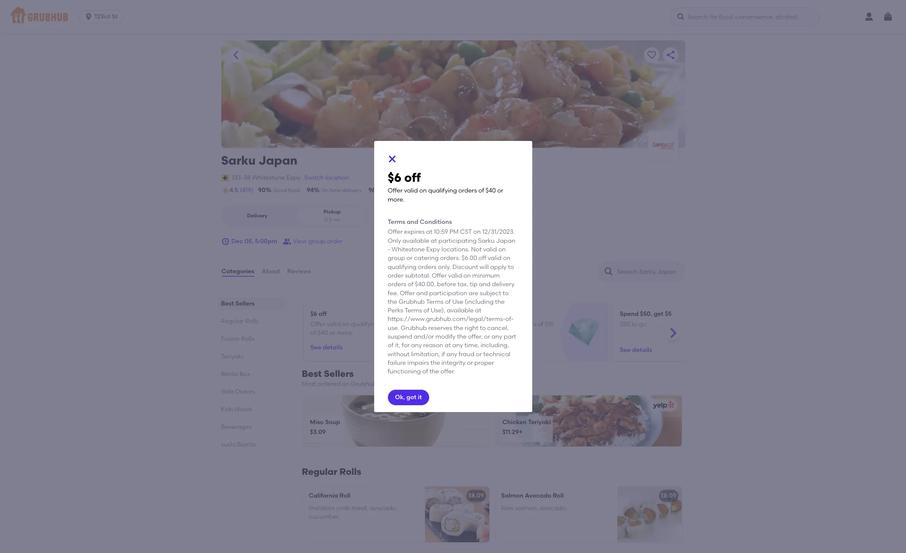 Task type: vqa. For each thing, say whether or not it's contained in the screenshot.
$14.95 +
no



Task type: locate. For each thing, give the bounding box(es) containing it.
0 horizontal spatial see details
[[311, 344, 343, 351]]

to left go
[[632, 321, 638, 328]]

miso soup $3.09
[[310, 419, 340, 436]]

1 horizontal spatial available
[[447, 307, 474, 314]]

qualifying up subtotal.
[[388, 263, 417, 271]]

0 horizontal spatial sellers
[[236, 300, 255, 307]]

2 horizontal spatial see details
[[620, 346, 653, 354]]

order up fee. on the bottom left of the page
[[388, 272, 404, 279]]

bento box tab
[[221, 370, 281, 379]]

perks
[[388, 307, 404, 314]]

terms up use),
[[427, 298, 444, 306]]

2 $5 from the left
[[666, 310, 672, 318]]

whitestone inside button
[[252, 174, 285, 181]]

1 horizontal spatial see
[[465, 344, 476, 351]]

1 horizontal spatial $8.09
[[661, 493, 677, 500]]

0 vertical spatial rolls
[[245, 318, 259, 325]]

1 horizontal spatial best
[[302, 369, 322, 379]]

failure
[[388, 359, 406, 367]]

at down the (including
[[475, 307, 482, 314]]

0 horizontal spatial regular rolls
[[221, 318, 259, 325]]

0 horizontal spatial delivery
[[343, 187, 362, 193]]

view group order button
[[283, 234, 343, 249]]

expy up food
[[287, 174, 301, 181]]

see details button up proper
[[465, 340, 498, 355]]

1 horizontal spatial teriyaki
[[528, 419, 551, 426]]

best up most
[[302, 369, 322, 379]]

1 horizontal spatial group
[[388, 255, 406, 262]]

1 horizontal spatial regular rolls
[[302, 467, 362, 477]]

sellers inside best sellers most ordered on grubhub
[[324, 369, 354, 379]]

0 horizontal spatial whitestone
[[252, 174, 285, 181]]

expy up the catering
[[427, 246, 440, 253]]

the left offer.
[[430, 368, 439, 375]]

any right if
[[447, 351, 458, 358]]

90
[[258, 187, 266, 194]]

whitestone down only
[[392, 246, 425, 253]]

best up regular rolls tab at the bottom of the page
[[221, 300, 234, 307]]

0 horizontal spatial see details button
[[311, 340, 343, 355]]

regular up california
[[302, 467, 338, 477]]

0 vertical spatial expy
[[287, 174, 301, 181]]

2 vertical spatial order
[[388, 272, 404, 279]]

roll up avocado.
[[553, 493, 564, 500]]

fee.
[[388, 290, 399, 297]]

1 vertical spatial japan
[[497, 237, 516, 245]]

0 horizontal spatial roll
[[340, 493, 351, 500]]

group inside the terms and conditions offer expires at 10:59 pm cst on 12/31/2023. only available at participating sarku japan - whitestone expy locations. not valid on group or catering orders. $6.00 off valid on qualifying orders only. discount will apply to order subtotal. offer valid on minimum orders of $40.00, before tax, tip and delivery fee. offer and participation are subject to the grubhub terms of use (including the perks terms of use), available at https://www.grubhub.com/legal/terms-of- use. grubhub reserves the right to cancel, suspend and/or modify the offer, or any part of it, for any reason at any time, including, without limitation, if any fraud or technical failure impairs the integrity or proper functioning of the offer.
[[388, 255, 406, 262]]

delivery inside the terms and conditions offer expires at 10:59 pm cst on 12/31/2023. only available at participating sarku japan - whitestone expy locations. not valid on group or catering orders. $6.00 off valid on qualifying orders only. discount will apply to order subtotal. offer valid on minimum orders of $40.00, before tax, tip and delivery fee. offer and participation are subject to the grubhub terms of use (including the perks terms of use), available at https://www.grubhub.com/legal/terms-of- use. grubhub reserves the right to cancel, suspend and/or modify the offer, or any part of it, for any reason at any time, including, without limitation, if any fraud or technical failure impairs the integrity or proper functioning of the offer.
[[492, 281, 515, 288]]

cucumber.
[[309, 513, 340, 521]]

sarku inside the terms and conditions offer expires at 10:59 pm cst on 12/31/2023. only available at participating sarku japan - whitestone expy locations. not valid on group or catering orders. $6.00 off valid on qualifying orders only. discount will apply to order subtotal. offer valid on minimum orders of $40.00, before tax, tip and delivery fee. offer and participation are subject to the grubhub terms of use (including the perks terms of use), available at https://www.grubhub.com/legal/terms-of- use. grubhub reserves the right to cancel, suspend and/or modify the offer, or any part of it, for any reason at any time, including, without limitation, if any fraud or technical failure impairs the integrity or proper functioning of the offer.
[[479, 237, 495, 245]]

teriyaki down 'fusion'
[[221, 353, 243, 360]]

1 horizontal spatial $5
[[666, 310, 672, 318]]

orders right "first"
[[518, 321, 537, 328]]

details up best sellers most ordered on grubhub
[[323, 344, 343, 351]]

expy
[[287, 174, 301, 181], [427, 246, 440, 253]]

1 vertical spatial $40
[[318, 329, 328, 337]]

1 vertical spatial expy
[[427, 246, 440, 253]]

best inside tab
[[221, 300, 234, 307]]

see up most
[[311, 344, 322, 351]]

1 horizontal spatial $40
[[486, 187, 496, 194]]

2 horizontal spatial see
[[620, 346, 631, 354]]

1 horizontal spatial $6
[[388, 170, 402, 185]]

imitation
[[309, 505, 335, 512]]

0 vertical spatial teriyaki
[[221, 353, 243, 360]]

available down expires
[[403, 237, 430, 245]]

$8.09
[[469, 493, 484, 500], [661, 493, 677, 500]]

0 horizontal spatial group
[[308, 238, 326, 245]]

technical
[[484, 351, 511, 358]]

$11.29
[[503, 429, 519, 436]]

0 horizontal spatial $5
[[465, 310, 472, 318]]

regular rolls up 'california roll'
[[302, 467, 362, 477]]

0 vertical spatial whitestone
[[252, 174, 285, 181]]

0 vertical spatial regular
[[221, 318, 244, 325]]

2 vertical spatial rolls
[[340, 467, 362, 477]]

time
[[330, 187, 341, 193]]

0 vertical spatial qualifying
[[429, 187, 457, 194]]

1 horizontal spatial whitestone
[[392, 246, 425, 253]]

1 vertical spatial $6
[[311, 310, 317, 318]]

sellers for best sellers most ordered on grubhub
[[324, 369, 354, 379]]

1 horizontal spatial qualifying
[[388, 263, 417, 271]]

sellers up regular rolls tab at the bottom of the page
[[236, 300, 255, 307]]

order right 'correct'
[[404, 187, 417, 193]]

see for offer valid on qualifying orders of $40 or more.
[[311, 344, 322, 351]]

1 vertical spatial order
[[327, 238, 343, 245]]

japan up 133-38 whitestone expy
[[259, 153, 298, 168]]

0 horizontal spatial see
[[311, 344, 322, 351]]

Search Sarku Japan search field
[[617, 268, 683, 276]]

regular up 'fusion'
[[221, 318, 244, 325]]

on time delivery
[[321, 187, 362, 193]]

roll up crab in the bottom of the page
[[340, 493, 351, 500]]

sellers up ordered on the left of the page
[[324, 369, 354, 379]]

0 vertical spatial $6 off offer valid on qualifying orders of $40 or more.
[[388, 170, 504, 203]]

and down $40.00,
[[417, 290, 428, 297]]

rolls inside fusion rolls tab
[[241, 335, 255, 343]]

133-38 whitestone expy button
[[232, 173, 301, 183]]

sarku
[[221, 153, 256, 168], [479, 237, 495, 245]]

see details for offer valid on qualifying orders of $40 or more.
[[311, 344, 343, 351]]

share icon image
[[666, 50, 676, 60]]

option group
[[221, 205, 369, 227]]

1 $5 from the left
[[465, 310, 472, 318]]

delivery
[[247, 213, 268, 219]]

california roll image
[[425, 487, 490, 543]]

rolls up 'california roll'
[[340, 467, 362, 477]]

time,
[[465, 342, 480, 349]]

0 vertical spatial and
[[407, 218, 419, 226]]

and up expires
[[407, 218, 419, 226]]

0 horizontal spatial expy
[[287, 174, 301, 181]]

grubhub right ordered on the left of the page
[[351, 381, 377, 388]]

side orders tab
[[221, 387, 281, 396]]

$5 off offer valid on first orders of $15 or more.
[[465, 310, 554, 337]]

suspend
[[388, 333, 413, 341]]

1 vertical spatial sellers
[[324, 369, 354, 379]]

group down -
[[388, 255, 406, 262]]

expy inside button
[[287, 174, 301, 181]]

of-
[[506, 316, 514, 323]]

it
[[418, 394, 422, 401]]

1 promo image from the left
[[414, 317, 445, 348]]

categories button
[[221, 256, 255, 287]]

regular
[[221, 318, 244, 325], [302, 467, 338, 477]]

1 $8.09 from the left
[[469, 493, 484, 500]]

05,
[[245, 238, 254, 245]]

valid inside "$5 off offer valid on first orders of $15 or more."
[[482, 321, 496, 328]]

the left right
[[454, 325, 464, 332]]

0 vertical spatial delivery
[[343, 187, 362, 193]]

1 vertical spatial available
[[447, 307, 474, 314]]

rolls inside regular rolls tab
[[245, 318, 259, 325]]

see details button up best sellers most ordered on grubhub
[[311, 340, 343, 355]]

sushi burrito tab
[[221, 440, 281, 449]]

0 horizontal spatial regular
[[221, 318, 244, 325]]

group right the view
[[308, 238, 326, 245]]

qualifying left use.
[[351, 321, 380, 328]]

reserves
[[429, 325, 453, 332]]

$5 up right
[[465, 310, 472, 318]]

1 horizontal spatial expy
[[427, 246, 440, 253]]

people icon image
[[283, 237, 291, 246]]

not
[[471, 246, 482, 253]]

0 vertical spatial sellers
[[236, 300, 255, 307]]

$40
[[486, 187, 496, 194], [318, 329, 328, 337]]

delivery
[[343, 187, 362, 193], [492, 281, 515, 288]]

part
[[504, 333, 517, 341]]

on inside "$5 off offer valid on first orders of $15 or more."
[[497, 321, 505, 328]]

1 horizontal spatial roll
[[553, 493, 564, 500]]

0 horizontal spatial $40
[[318, 329, 328, 337]]

to right apply
[[509, 263, 515, 271]]

1 horizontal spatial see details button
[[465, 340, 498, 355]]

regular rolls down the best sellers
[[221, 318, 259, 325]]

0 horizontal spatial teriyaki
[[221, 353, 243, 360]]

1 vertical spatial regular
[[302, 467, 338, 477]]

regular rolls tab
[[221, 317, 281, 326]]

1 vertical spatial teriyaki
[[528, 419, 551, 426]]

2 promo image from the left
[[569, 317, 600, 348]]

and
[[407, 218, 419, 226], [479, 281, 491, 288], [417, 290, 428, 297]]

use
[[453, 298, 464, 306]]

expires
[[404, 229, 425, 236]]

$5 right get
[[666, 310, 672, 318]]

use),
[[431, 307, 446, 314]]

avocado
[[525, 493, 552, 500]]

yelp image
[[652, 401, 674, 410]]

1 horizontal spatial details
[[478, 344, 498, 351]]

best sellers tab
[[221, 299, 281, 308]]

good food
[[273, 187, 300, 193]]

or inside "$5 off offer valid on first orders of $15 or more."
[[465, 329, 471, 337]]

123rd
[[95, 13, 110, 20]]

0 vertical spatial sarku
[[221, 153, 256, 168]]

grubhub up and/or
[[401, 325, 427, 332]]

0 horizontal spatial more.
[[337, 329, 354, 337]]

$5 inside spend $50, get $5 $50 to go
[[666, 310, 672, 318]]

$40.00,
[[415, 281, 436, 288]]

save this restaurant button
[[644, 47, 660, 63]]

to right subject
[[503, 290, 509, 297]]

1 roll from the left
[[340, 493, 351, 500]]

orders inside "$5 off offer valid on first orders of $15 or more."
[[518, 321, 537, 328]]

get
[[654, 310, 664, 318]]

any down cancel,
[[492, 333, 503, 341]]

2 vertical spatial grubhub
[[351, 381, 377, 388]]

sarku up the not
[[479, 237, 495, 245]]

1 vertical spatial grubhub
[[401, 325, 427, 332]]

correct
[[383, 187, 402, 193]]

sellers
[[236, 300, 255, 307], [324, 369, 354, 379]]

2 $8.09 from the left
[[661, 493, 677, 500]]

orders
[[235, 388, 255, 396]]

0 horizontal spatial promo image
[[414, 317, 445, 348]]

2 horizontal spatial details
[[633, 346, 653, 354]]

food
[[289, 187, 300, 193]]

option group containing pickup
[[221, 205, 369, 227]]

2 vertical spatial terms
[[405, 307, 422, 314]]

kids meals
[[221, 406, 252, 413]]

best for best sellers
[[221, 300, 234, 307]]

ok,
[[395, 394, 405, 401]]

any right for
[[411, 342, 422, 349]]

1 vertical spatial whitestone
[[392, 246, 425, 253]]

best
[[221, 300, 234, 307], [302, 369, 322, 379]]

$6.00
[[462, 255, 478, 262]]

0 horizontal spatial $8.09
[[469, 493, 484, 500]]

rolls right 'fusion'
[[241, 335, 255, 343]]

4.5
[[230, 187, 238, 194]]

rolls down best sellers tab
[[245, 318, 259, 325]]

123rd st
[[95, 13, 118, 20]]

at
[[427, 229, 433, 236], [431, 237, 437, 245], [475, 307, 482, 314], [445, 342, 451, 349]]

see for offer valid on first orders of $15 or more.
[[465, 344, 476, 351]]

to inside spend $50, get $5 $50 to go
[[632, 321, 638, 328]]

teriyaki right the chicken
[[528, 419, 551, 426]]

switch
[[305, 174, 324, 181]]

0 vertical spatial $6
[[388, 170, 402, 185]]

save this restaurant image
[[647, 50, 657, 60]]

1 horizontal spatial sellers
[[324, 369, 354, 379]]

terms right perks
[[405, 307, 422, 314]]

miso
[[310, 419, 324, 426]]

see details down go
[[620, 346, 653, 354]]

orders
[[459, 187, 477, 194], [418, 263, 437, 271], [388, 281, 407, 288], [381, 321, 400, 328], [518, 321, 537, 328]]

1 vertical spatial best
[[302, 369, 322, 379]]

main navigation navigation
[[0, 0, 907, 34]]

pickup 0.5 mi
[[324, 209, 341, 223]]

2 horizontal spatial see details button
[[620, 343, 653, 358]]

delivery right time
[[343, 187, 362, 193]]

regular rolls
[[221, 318, 259, 325], [302, 467, 362, 477]]

1 horizontal spatial delivery
[[492, 281, 515, 288]]

best for best sellers most ordered on grubhub
[[302, 369, 322, 379]]

japan down 12/31/2023.
[[497, 237, 516, 245]]

see details button down go
[[620, 343, 653, 358]]

1 horizontal spatial promo image
[[569, 317, 600, 348]]

see details
[[311, 344, 343, 351], [465, 344, 498, 351], [620, 346, 653, 354]]

1 vertical spatial rolls
[[241, 335, 255, 343]]

off inside "$5 off offer valid on first orders of $15 or more."
[[474, 310, 482, 318]]

0 vertical spatial $40
[[486, 187, 496, 194]]

1 horizontal spatial sarku
[[479, 237, 495, 245]]

tax,
[[458, 281, 469, 288]]

to
[[509, 263, 515, 271], [503, 290, 509, 297], [632, 321, 638, 328], [480, 325, 486, 332]]

grubhub up perks
[[399, 298, 425, 306]]

svg image inside 123rd st button
[[84, 12, 93, 21]]

0 vertical spatial regular rolls
[[221, 318, 259, 325]]

1 vertical spatial regular rolls
[[302, 467, 362, 477]]

at down modify
[[445, 342, 451, 349]]

qualifying up conditions
[[429, 187, 457, 194]]

2 vertical spatial qualifying
[[351, 321, 380, 328]]

orders down perks
[[381, 321, 400, 328]]

whitestone up 90
[[252, 174, 285, 181]]

details up proper
[[478, 344, 498, 351]]

view
[[293, 238, 307, 245]]

japan inside the terms and conditions offer expires at 10:59 pm cst on 12/31/2023. only available at participating sarku japan - whitestone expy locations. not valid on group or catering orders. $6.00 off valid on qualifying orders only. discount will apply to order subtotal. offer valid on minimum orders of $40.00, before tax, tip and delivery fee. offer and participation are subject to the grubhub terms of use (including the perks terms of use), available at https://www.grubhub.com/legal/terms-of- use. grubhub reserves the right to cancel, suspend and/or modify the offer, or any part of it, for any reason at any time, including, without limitation, if any fraud or technical failure impairs the integrity or proper functioning of the offer.
[[497, 237, 516, 245]]

at left 10:59
[[427, 229, 433, 236]]

details for $50 to go
[[633, 346, 653, 354]]

best inside best sellers most ordered on grubhub
[[302, 369, 322, 379]]

available down use
[[447, 307, 474, 314]]

see details up best sellers most ordered on grubhub
[[311, 344, 343, 351]]

dec 05, 5:00pm button
[[221, 234, 278, 249]]

any up fraud
[[453, 342, 464, 349]]

ok, got it
[[395, 394, 422, 401]]

2 horizontal spatial more.
[[473, 329, 490, 337]]

1 vertical spatial qualifying
[[388, 263, 417, 271]]

and down 'minimum'
[[479, 281, 491, 288]]

0 vertical spatial best
[[221, 300, 234, 307]]

0 horizontal spatial best
[[221, 300, 234, 307]]

orders up fee. on the bottom left of the page
[[388, 281, 407, 288]]

ordered
[[318, 381, 341, 388]]

or
[[498, 187, 504, 194], [407, 255, 413, 262], [330, 329, 336, 337], [465, 329, 471, 337], [485, 333, 491, 341], [476, 351, 482, 358], [467, 359, 473, 367]]

rolls
[[245, 318, 259, 325], [241, 335, 255, 343], [340, 467, 362, 477]]

details down go
[[633, 346, 653, 354]]

svg image
[[884, 12, 894, 22], [84, 12, 93, 21], [387, 154, 398, 164], [221, 237, 230, 246]]

including,
[[481, 342, 509, 349]]

fusion rolls tab
[[221, 335, 281, 344]]

1 vertical spatial delivery
[[492, 281, 515, 288]]

svg image inside dec 05, 5:00pm button
[[221, 237, 230, 246]]

chicken
[[503, 419, 527, 426]]

0 horizontal spatial japan
[[259, 153, 298, 168]]

order down mi
[[327, 238, 343, 245]]

1 vertical spatial group
[[388, 255, 406, 262]]

best sellers
[[221, 300, 255, 307]]

at down 10:59
[[431, 237, 437, 245]]

more. inside "$5 off offer valid on first orders of $15 or more."
[[473, 329, 490, 337]]

sellers for best sellers
[[236, 300, 255, 307]]

0 horizontal spatial $6
[[311, 310, 317, 318]]

the
[[388, 298, 398, 306], [496, 298, 505, 306], [454, 325, 464, 332], [457, 333, 467, 341], [431, 359, 440, 367], [430, 368, 439, 375]]

for
[[402, 342, 410, 349]]

see details down offer,
[[465, 344, 498, 351]]

side orders
[[221, 388, 255, 396]]

promo image
[[414, 317, 445, 348], [569, 317, 600, 348]]

it,
[[395, 342, 401, 349]]

delivery up subject
[[492, 281, 515, 288]]

see down $50
[[620, 346, 631, 354]]

limitation,
[[411, 351, 440, 358]]

133-38 whitestone expy
[[232, 174, 301, 181]]

sarku up 133-
[[221, 153, 256, 168]]

reviews button
[[287, 256, 312, 287]]

order
[[404, 187, 417, 193], [327, 238, 343, 245], [388, 272, 404, 279]]

2 horizontal spatial qualifying
[[429, 187, 457, 194]]

whitestone
[[252, 174, 285, 181], [392, 246, 425, 253]]

1 horizontal spatial japan
[[497, 237, 516, 245]]

see down offer,
[[465, 344, 476, 351]]

terms up only
[[388, 218, 406, 226]]

0 vertical spatial group
[[308, 238, 326, 245]]

1 vertical spatial sarku
[[479, 237, 495, 245]]

spend
[[620, 310, 639, 318]]

sellers inside tab
[[236, 300, 255, 307]]

0 horizontal spatial available
[[403, 237, 430, 245]]



Task type: describe. For each thing, give the bounding box(es) containing it.
grubhub inside best sellers most ordered on grubhub
[[351, 381, 377, 388]]

1 vertical spatial terms
[[427, 298, 444, 306]]

got
[[407, 394, 417, 401]]

discount
[[453, 263, 479, 271]]

group inside button
[[308, 238, 326, 245]]

5:00pm
[[255, 238, 278, 245]]

order inside button
[[327, 238, 343, 245]]

the down limitation,
[[431, 359, 440, 367]]

pickup
[[324, 209, 341, 215]]

0 vertical spatial order
[[404, 187, 417, 193]]

see details button for offer valid on first orders of $15 or more.
[[465, 340, 498, 355]]

$15
[[545, 321, 554, 328]]

$5 inside "$5 off offer valid on first orders of $15 or more."
[[465, 310, 472, 318]]

subtotal.
[[405, 272, 431, 279]]

promo image for offer valid on first orders of $15 or more.
[[569, 317, 600, 348]]

participation
[[430, 290, 468, 297]]

teriyaki tab
[[221, 352, 281, 361]]

more. for offer valid on qualifying orders of $40 or more.
[[337, 329, 354, 337]]

use.
[[388, 325, 400, 332]]

see for $50 to go
[[620, 346, 631, 354]]

salmon,
[[516, 505, 539, 512]]

side
[[221, 388, 234, 396]]

raw
[[502, 505, 514, 512]]

teriyaki inside tab
[[221, 353, 243, 360]]

tip
[[470, 281, 478, 288]]

soup
[[325, 419, 340, 426]]

fusion rolls
[[221, 335, 255, 343]]

the down right
[[457, 333, 467, 341]]

more. for offer valid on first orders of $15 or more.
[[473, 329, 490, 337]]

about
[[262, 268, 280, 275]]

0.5
[[325, 217, 332, 223]]

pm
[[450, 229, 459, 236]]

mi
[[334, 217, 340, 223]]

beverages
[[221, 424, 252, 431]]

the down fee. on the bottom left of the page
[[388, 298, 398, 306]]

regular rolls inside tab
[[221, 318, 259, 325]]

right
[[465, 325, 479, 332]]

kids meals tab
[[221, 405, 281, 414]]

$50,
[[641, 310, 653, 318]]

orders down the catering
[[418, 263, 437, 271]]

imitation crab meat, avocado, cucumber.
[[309, 505, 398, 521]]

orders up cst
[[459, 187, 477, 194]]

beverages tab
[[221, 423, 281, 432]]

bento box
[[221, 371, 250, 378]]

box
[[240, 371, 250, 378]]

whitestone inside the terms and conditions offer expires at 10:59 pm cst on 12/31/2023. only available at participating sarku japan - whitestone expy locations. not valid on group or catering orders. $6.00 off valid on qualifying orders only. discount will apply to order subtotal. offer valid on minimum orders of $40.00, before tax, tip and delivery fee. offer and participation are subject to the grubhub terms of use (including the perks terms of use), available at https://www.grubhub.com/legal/terms-of- use. grubhub reserves the right to cancel, suspend and/or modify the offer, or any part of it, for any reason at any time, including, without limitation, if any fraud or technical failure impairs the integrity or proper functioning of the offer.
[[392, 246, 425, 253]]

spend $50, get $5 $50 to go
[[620, 310, 672, 328]]

10:59
[[434, 229, 449, 236]]

expy inside the terms and conditions offer expires at 10:59 pm cst on 12/31/2023. only available at participating sarku japan - whitestone expy locations. not valid on group or catering orders. $6.00 off valid on qualifying orders only. discount will apply to order subtotal. offer valid on minimum orders of $40.00, before tax, tip and delivery fee. offer and participation are subject to the grubhub terms of use (including the perks terms of use), available at https://www.grubhub.com/legal/terms-of- use. grubhub reserves the right to cancel, suspend and/or modify the offer, or any part of it, for any reason at any time, including, without limitation, if any fraud or technical failure impairs the integrity or proper functioning of the offer.
[[427, 246, 440, 253]]

reason
[[424, 342, 444, 349]]

only
[[388, 237, 401, 245]]

burrito
[[237, 441, 257, 449]]

0 vertical spatial terms
[[388, 218, 406, 226]]

sushi
[[221, 441, 236, 449]]

$8.09 for imitation crab meat, avocado, cucumber.
[[469, 493, 484, 500]]

details for offer valid on first orders of $15 or more.
[[478, 344, 498, 351]]

the down subject
[[496, 298, 505, 306]]

kids
[[221, 406, 233, 413]]

california roll
[[309, 493, 351, 500]]

on inside best sellers most ordered on grubhub
[[342, 381, 350, 388]]

of inside "$5 off offer valid on first orders of $15 or more."
[[538, 321, 544, 328]]

caret left icon image
[[231, 50, 241, 60]]

only.
[[438, 263, 451, 271]]

https://www.grubhub.com/legal/terms-
[[388, 316, 506, 323]]

subscription pass image
[[221, 175, 230, 181]]

offer inside "$5 off offer valid on first orders of $15 or more."
[[465, 321, 480, 328]]

details for offer valid on qualifying orders of $40 or more.
[[323, 344, 343, 351]]

salmon avocado roll
[[502, 493, 564, 500]]

0 vertical spatial grubhub
[[399, 298, 425, 306]]

salmon avocado roll image
[[618, 487, 682, 543]]

to right right
[[480, 325, 486, 332]]

promo image for offer valid on qualifying orders of $40 or more.
[[414, 317, 445, 348]]

avocado.
[[540, 505, 568, 512]]

good
[[273, 187, 287, 193]]

1 horizontal spatial regular
[[302, 467, 338, 477]]

(419)
[[240, 187, 253, 194]]

star icon image
[[221, 186, 230, 195]]

avocado,
[[370, 505, 398, 512]]

1 horizontal spatial more.
[[388, 196, 405, 203]]

before
[[437, 281, 456, 288]]

sarku japan logo image
[[649, 131, 679, 161]]

locations.
[[442, 246, 470, 253]]

will
[[480, 263, 489, 271]]

view group order
[[293, 238, 343, 245]]

participating
[[439, 237, 477, 245]]

california
[[309, 493, 338, 500]]

teriyaki inside chicken teriyaki $11.29 +
[[528, 419, 551, 426]]

2 roll from the left
[[553, 493, 564, 500]]

best sellers most ordered on grubhub
[[302, 369, 377, 388]]

rolls for fusion rolls tab
[[241, 335, 255, 343]]

apply
[[491, 263, 507, 271]]

search icon image
[[604, 267, 614, 277]]

0 horizontal spatial sarku
[[221, 153, 256, 168]]

fusion
[[221, 335, 240, 343]]

1 vertical spatial and
[[479, 281, 491, 288]]

conditions
[[420, 218, 452, 226]]

123rd st button
[[79, 10, 127, 24]]

see details for $50 to go
[[620, 346, 653, 354]]

offer.
[[441, 368, 456, 375]]

if
[[442, 351, 445, 358]]

meat,
[[352, 505, 369, 512]]

2 vertical spatial and
[[417, 290, 428, 297]]

categories
[[222, 268, 255, 275]]

0 vertical spatial available
[[403, 237, 430, 245]]

see details button for $50 to go
[[620, 343, 653, 358]]

$50
[[620, 321, 631, 328]]

go
[[640, 321, 647, 328]]

most
[[302, 381, 316, 388]]

integrity
[[442, 359, 466, 367]]

0 horizontal spatial qualifying
[[351, 321, 380, 328]]

$8.09 for raw salmon, avocado.
[[661, 493, 677, 500]]

raw salmon, avocado.
[[502, 505, 568, 512]]

and/or
[[414, 333, 434, 341]]

0 vertical spatial japan
[[259, 153, 298, 168]]

crab
[[337, 505, 350, 512]]

cancel,
[[488, 325, 509, 332]]

st
[[112, 13, 118, 20]]

1 vertical spatial $6 off offer valid on qualifying orders of $40 or more.
[[311, 310, 400, 337]]

without
[[388, 351, 410, 358]]

svg image
[[677, 12, 686, 21]]

rolls for regular rolls tab at the bottom of the page
[[245, 318, 259, 325]]

qualifying inside the terms and conditions offer expires at 10:59 pm cst on 12/31/2023. only available at participating sarku japan - whitestone expy locations. not valid on group or catering orders. $6.00 off valid on qualifying orders only. discount will apply to order subtotal. offer valid on minimum orders of $40.00, before tax, tip and delivery fee. offer and participation are subject to the grubhub terms of use (including the perks terms of use), available at https://www.grubhub.com/legal/terms-of- use. grubhub reserves the right to cancel, suspend and/or modify the offer, or any part of it, for any reason at any time, including, without limitation, if any fraud or technical failure impairs the integrity or proper functioning of the offer.
[[388, 263, 417, 271]]

terms and conditions offer expires at 10:59 pm cst on 12/31/2023. only available at participating sarku japan - whitestone expy locations. not valid on group or catering orders. $6.00 off valid on qualifying orders only. discount will apply to order subtotal. offer valid on minimum orders of $40.00, before tax, tip and delivery fee. offer and participation are subject to the grubhub terms of use (including the perks terms of use), available at https://www.grubhub.com/legal/terms-of- use. grubhub reserves the right to cancel, suspend and/or modify the offer, or any part of it, for any reason at any time, including, without limitation, if any fraud or technical failure impairs the integrity or proper functioning of the offer.
[[388, 218, 517, 375]]

regular inside tab
[[221, 318, 244, 325]]

see details for offer valid on first orders of $15 or more.
[[465, 344, 498, 351]]

correct order
[[383, 187, 417, 193]]

see details button for offer valid on qualifying orders of $40 or more.
[[311, 340, 343, 355]]

impairs
[[408, 359, 429, 367]]

order inside the terms and conditions offer expires at 10:59 pm cst on 12/31/2023. only available at participating sarku japan - whitestone expy locations. not valid on group or catering orders. $6.00 off valid on qualifying orders only. discount will apply to order subtotal. offer valid on minimum orders of $40.00, before tax, tip and delivery fee. offer and participation are subject to the grubhub terms of use (including the perks terms of use), available at https://www.grubhub.com/legal/terms-of- use. grubhub reserves the right to cancel, suspend and/or modify the offer, or any part of it, for any reason at any time, including, without limitation, if any fraud or technical failure impairs the integrity or proper functioning of the offer.
[[388, 272, 404, 279]]

off inside the terms and conditions offer expires at 10:59 pm cst on 12/31/2023. only available at participating sarku japan - whitestone expy locations. not valid on group or catering orders. $6.00 off valid on qualifying orders only. discount will apply to order subtotal. offer valid on minimum orders of $40.00, before tax, tip and delivery fee. offer and participation are subject to the grubhub terms of use (including the perks terms of use), available at https://www.grubhub.com/legal/terms-of- use. grubhub reserves the right to cancel, suspend and/or modify the offer, or any part of it, for any reason at any time, including, without limitation, if any fraud or technical failure impairs the integrity or proper functioning of the offer.
[[479, 255, 487, 262]]

fraud
[[459, 351, 475, 358]]



